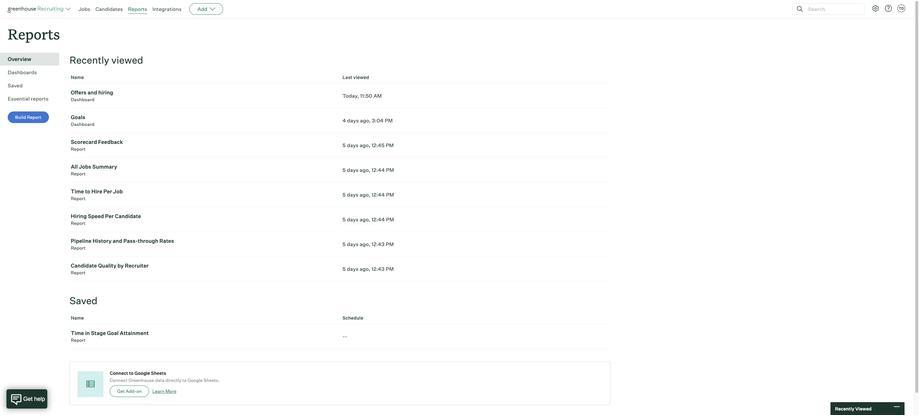 Task type: describe. For each thing, give the bounding box(es) containing it.
hiring
[[98, 90, 113, 96]]

time for time to hire per job
[[71, 189, 84, 195]]

feedback
[[98, 139, 123, 146]]

4
[[343, 118, 346, 124]]

pass-
[[123, 238, 138, 245]]

candidate inside hiring speed per candidate report
[[115, 213, 141, 220]]

days for pass-
[[347, 241, 359, 248]]

hiring
[[71, 213, 87, 220]]

reports link
[[128, 6, 147, 12]]

12:43 for candidate quality by recruiter
[[372, 266, 385, 273]]

all jobs summary report
[[71, 164, 117, 177]]

add
[[197, 6, 207, 12]]

days for recruiter
[[347, 266, 359, 273]]

report inside "button"
[[27, 115, 41, 120]]

integrations link
[[152, 6, 182, 12]]

1 horizontal spatial saved
[[70, 295, 97, 307]]

learn more link
[[152, 389, 176, 395]]

candidate inside candidate quality by recruiter report
[[71, 263, 97, 270]]

and inside pipeline history and pass-through rates report
[[113, 238, 122, 245]]

1 connect from the top
[[110, 371, 128, 377]]

icon google connector image
[[85, 379, 96, 391]]

2 - from the left
[[345, 334, 347, 340]]

3:04
[[372, 118, 384, 124]]

4 days ago, 3:04 pm
[[343, 118, 393, 124]]

offers
[[71, 90, 86, 96]]

goal
[[107, 331, 119, 337]]

data
[[155, 378, 164, 384]]

summary
[[92, 164, 117, 170]]

12:44 for report
[[372, 217, 385, 223]]

jobs inside the all jobs summary report
[[79, 164, 91, 170]]

2 dashboard from the top
[[71, 122, 95, 127]]

saved link
[[8, 82, 57, 90]]

saved inside saved link
[[8, 82, 23, 89]]

5 for candidate
[[343, 217, 346, 223]]

time to hire per job report
[[71, 189, 123, 202]]

1 5 from the top
[[343, 142, 346, 149]]

pm for report
[[386, 167, 394, 174]]

recently for recently viewed
[[70, 54, 109, 66]]

greenhouse
[[128, 378, 154, 384]]

11:50
[[360, 93, 372, 99]]

add-
[[126, 389, 136, 395]]

td
[[899, 6, 904, 11]]

connect to google sheets connect greenhouse data directly to google sheets.
[[110, 371, 220, 384]]

1 5 days ago, 12:44 pm from the top
[[343, 167, 394, 174]]

pm for per
[[386, 192, 394, 198]]

today,
[[343, 93, 359, 99]]

learn more
[[152, 389, 176, 395]]

ago, for recruiter
[[360, 266, 370, 273]]

report inside scorecard feedback report
[[71, 147, 86, 152]]

per inside hiring speed per candidate report
[[105, 213, 114, 220]]

report inside candidate quality by recruiter report
[[71, 270, 86, 276]]

12:43 for pipeline history and pass-through rates
[[372, 241, 385, 248]]

greenhouse recruiting image
[[8, 5, 66, 13]]

2 connect from the top
[[110, 378, 127, 384]]

dashboard inside offers and hiring dashboard
[[71, 97, 95, 102]]

candidates
[[95, 6, 123, 12]]

pipeline history and pass-through rates report
[[71, 238, 174, 251]]

recruiter
[[125, 263, 149, 270]]

goals
[[71, 114, 85, 121]]

job
[[113, 189, 123, 195]]

--
[[343, 334, 347, 340]]

essential reports link
[[8, 95, 57, 103]]

0 vertical spatial reports
[[128, 6, 147, 12]]

sheets
[[151, 371, 166, 377]]

1 jobs from the top
[[79, 6, 90, 12]]

report inside the all jobs summary report
[[71, 171, 86, 177]]

overview
[[8, 56, 31, 63]]

in
[[85, 331, 90, 337]]

5 days ago, 12:44 pm for job
[[343, 192, 394, 198]]

get add-on
[[117, 389, 142, 395]]

0 vertical spatial google
[[134, 371, 150, 377]]

viewed for recently viewed
[[111, 54, 143, 66]]

2 horizontal spatial to
[[182, 378, 187, 384]]

pipeline
[[71, 238, 91, 245]]

reports
[[31, 96, 49, 102]]

overview link
[[8, 55, 57, 63]]

1 12:44 from the top
[[372, 167, 385, 174]]

recently viewed
[[835, 407, 872, 412]]

hire
[[91, 189, 102, 195]]

to for time
[[85, 189, 90, 195]]

per inside time to hire per job report
[[103, 189, 112, 195]]



Task type: vqa. For each thing, say whether or not it's contained in the screenshot.


Task type: locate. For each thing, give the bounding box(es) containing it.
per right speed
[[105, 213, 114, 220]]

1 vertical spatial saved
[[70, 295, 97, 307]]

0 vertical spatial time
[[71, 189, 84, 195]]

and left pass-
[[113, 238, 122, 245]]

name for saved
[[71, 316, 84, 321]]

5 for per
[[343, 192, 346, 198]]

0 horizontal spatial to
[[85, 189, 90, 195]]

0 vertical spatial viewed
[[111, 54, 143, 66]]

viewed
[[111, 54, 143, 66], [353, 75, 369, 80]]

0 horizontal spatial saved
[[8, 82, 23, 89]]

report inside time to hire per job report
[[71, 196, 86, 202]]

and left hiring
[[88, 90, 97, 96]]

3 5 days ago, 12:44 pm from the top
[[343, 217, 394, 223]]

2 vertical spatial 12:44
[[372, 217, 385, 223]]

reports
[[128, 6, 147, 12], [8, 24, 60, 43]]

1 vertical spatial time
[[71, 331, 84, 337]]

jobs right all
[[79, 164, 91, 170]]

5 for pass-
[[343, 241, 346, 248]]

0 horizontal spatial viewed
[[111, 54, 143, 66]]

history
[[93, 238, 112, 245]]

days for report
[[347, 167, 359, 174]]

jobs
[[79, 6, 90, 12], [79, 164, 91, 170]]

0 horizontal spatial recently
[[70, 54, 109, 66]]

td button
[[897, 5, 905, 12]]

name for recently viewed
[[71, 75, 84, 80]]

scorecard
[[71, 139, 97, 146]]

days
[[347, 118, 359, 124], [347, 142, 359, 149], [347, 167, 359, 174], [347, 192, 359, 198], [347, 217, 359, 223], [347, 241, 359, 248], [347, 266, 359, 273]]

5 days ago, 12:44 pm
[[343, 167, 394, 174], [343, 192, 394, 198], [343, 217, 394, 223]]

0 vertical spatial to
[[85, 189, 90, 195]]

through
[[138, 238, 158, 245]]

0 horizontal spatial reports
[[8, 24, 60, 43]]

0 vertical spatial name
[[71, 75, 84, 80]]

to up greenhouse
[[129, 371, 134, 377]]

dashboard down offers
[[71, 97, 95, 102]]

reports right "candidates"
[[128, 6, 147, 12]]

report
[[27, 115, 41, 120], [71, 147, 86, 152], [71, 171, 86, 177], [71, 196, 86, 202], [71, 221, 86, 226], [71, 246, 86, 251], [71, 270, 86, 276], [71, 338, 86, 344]]

1 name from the top
[[71, 75, 84, 80]]

1 vertical spatial per
[[105, 213, 114, 220]]

time inside time in stage goal attainment report
[[71, 331, 84, 337]]

ago,
[[360, 118, 371, 124], [360, 142, 370, 149], [360, 167, 370, 174], [360, 192, 370, 198], [360, 217, 370, 223], [360, 241, 370, 248], [360, 266, 370, 273]]

learn
[[152, 389, 165, 395]]

offers and hiring dashboard
[[71, 90, 113, 102]]

sheets.
[[204, 378, 220, 384]]

2 12:43 from the top
[[372, 266, 385, 273]]

0 vertical spatial 5 days ago, 12:44 pm
[[343, 167, 394, 174]]

last
[[343, 75, 352, 80]]

1 horizontal spatial candidate
[[115, 213, 141, 220]]

2 name from the top
[[71, 316, 84, 321]]

1 vertical spatial 5 days ago, 12:43 pm
[[343, 266, 394, 273]]

2 5 days ago, 12:44 pm from the top
[[343, 192, 394, 198]]

1 vertical spatial candidate
[[71, 263, 97, 270]]

to left 'hire'
[[85, 189, 90, 195]]

5 days ago, 12:43 pm for pipeline history and pass-through rates
[[343, 241, 394, 248]]

quality
[[98, 263, 116, 270]]

2 jobs from the top
[[79, 164, 91, 170]]

to for connect
[[129, 371, 134, 377]]

0 horizontal spatial google
[[134, 371, 150, 377]]

1 vertical spatial reports
[[8, 24, 60, 43]]

google up greenhouse
[[134, 371, 150, 377]]

2 time from the top
[[71, 331, 84, 337]]

1 vertical spatial to
[[129, 371, 134, 377]]

report inside time in stage goal attainment report
[[71, 338, 86, 344]]

Search text field
[[806, 4, 859, 14]]

attainment
[[120, 331, 149, 337]]

report inside pipeline history and pass-through rates report
[[71, 246, 86, 251]]

1 horizontal spatial to
[[129, 371, 134, 377]]

1 vertical spatial name
[[71, 316, 84, 321]]

reports down greenhouse recruiting image
[[8, 24, 60, 43]]

0 vertical spatial candidate
[[115, 213, 141, 220]]

all
[[71, 164, 78, 170]]

5 for report
[[343, 167, 346, 174]]

0 vertical spatial jobs
[[79, 6, 90, 12]]

3 12:44 from the top
[[372, 217, 385, 223]]

candidate
[[115, 213, 141, 220], [71, 263, 97, 270]]

time
[[71, 189, 84, 195], [71, 331, 84, 337]]

1 horizontal spatial recently
[[835, 407, 854, 412]]

12:44 for job
[[372, 192, 385, 198]]

6 5 from the top
[[343, 266, 346, 273]]

5 for recruiter
[[343, 266, 346, 273]]

12:44
[[372, 167, 385, 174], [372, 192, 385, 198], [372, 217, 385, 223]]

essential
[[8, 96, 30, 102]]

build report
[[15, 115, 41, 120]]

2 5 days ago, 12:43 pm from the top
[[343, 266, 394, 273]]

and
[[88, 90, 97, 96], [113, 238, 122, 245]]

candidate up pass-
[[115, 213, 141, 220]]

pm for pass-
[[386, 241, 394, 248]]

time in stage goal attainment report
[[71, 331, 149, 344]]

ago, for report
[[360, 167, 370, 174]]

0 vertical spatial saved
[[8, 82, 23, 89]]

1 vertical spatial jobs
[[79, 164, 91, 170]]

12:45
[[372, 142, 385, 149]]

scorecard feedback report
[[71, 139, 123, 152]]

per
[[103, 189, 112, 195], [105, 213, 114, 220]]

0 horizontal spatial candidate
[[71, 263, 97, 270]]

2 vertical spatial to
[[182, 378, 187, 384]]

more
[[166, 389, 176, 395]]

5
[[343, 142, 346, 149], [343, 167, 346, 174], [343, 192, 346, 198], [343, 217, 346, 223], [343, 241, 346, 248], [343, 266, 346, 273]]

1 vertical spatial dashboard
[[71, 122, 95, 127]]

integrations
[[152, 6, 182, 12]]

recently for recently viewed
[[835, 407, 854, 412]]

0 horizontal spatial and
[[88, 90, 97, 96]]

-
[[343, 334, 345, 340], [345, 334, 347, 340]]

1 vertical spatial recently
[[835, 407, 854, 412]]

to right directly
[[182, 378, 187, 384]]

directly
[[165, 378, 181, 384]]

1 vertical spatial connect
[[110, 378, 127, 384]]

google
[[134, 371, 150, 377], [188, 378, 203, 384]]

time inside time to hire per job report
[[71, 189, 84, 195]]

report inside hiring speed per candidate report
[[71, 221, 86, 226]]

on
[[136, 389, 142, 395]]

5 days ago, 12:45 pm
[[343, 142, 394, 149]]

configure image
[[872, 5, 879, 12]]

1 horizontal spatial and
[[113, 238, 122, 245]]

google left sheets. in the bottom of the page
[[188, 378, 203, 384]]

essential reports
[[8, 96, 49, 102]]

1 vertical spatial viewed
[[353, 75, 369, 80]]

get add-on link
[[110, 386, 149, 398]]

time left 'hire'
[[71, 189, 84, 195]]

1 vertical spatial google
[[188, 378, 203, 384]]

and inside offers and hiring dashboard
[[88, 90, 97, 96]]

to inside time to hire per job report
[[85, 189, 90, 195]]

0 vertical spatial 12:44
[[372, 167, 385, 174]]

schedule
[[343, 316, 363, 321]]

ago, for per
[[360, 192, 370, 198]]

jobs left "candidates"
[[79, 6, 90, 12]]

candidate quality by recruiter report
[[71, 263, 149, 276]]

0 vertical spatial connect
[[110, 371, 128, 377]]

dashboards
[[8, 69, 37, 76]]

1 vertical spatial and
[[113, 238, 122, 245]]

2 12:44 from the top
[[372, 192, 385, 198]]

0 vertical spatial per
[[103, 189, 112, 195]]

1 horizontal spatial reports
[[128, 6, 147, 12]]

1 horizontal spatial google
[[188, 378, 203, 384]]

viewed
[[855, 407, 872, 412]]

candidate left quality
[[71, 263, 97, 270]]

1 time from the top
[[71, 189, 84, 195]]

5 days ago, 12:44 pm for report
[[343, 217, 394, 223]]

0 vertical spatial and
[[88, 90, 97, 96]]

ago, for candidate
[[360, 217, 370, 223]]

build
[[15, 115, 26, 120]]

5 5 from the top
[[343, 241, 346, 248]]

to
[[85, 189, 90, 195], [129, 371, 134, 377], [182, 378, 187, 384]]

0 vertical spatial 5 days ago, 12:43 pm
[[343, 241, 394, 248]]

dashboards link
[[8, 69, 57, 76]]

1 dashboard from the top
[[71, 97, 95, 102]]

4 5 from the top
[[343, 217, 346, 223]]

today, 11:50 am
[[343, 93, 382, 99]]

last viewed
[[343, 75, 369, 80]]

candidates link
[[95, 6, 123, 12]]

hiring speed per candidate report
[[71, 213, 141, 226]]

viewed for last viewed
[[353, 75, 369, 80]]

saved
[[8, 82, 23, 89], [70, 295, 97, 307]]

dashboard down goals
[[71, 122, 95, 127]]

time for time in stage goal attainment
[[71, 331, 84, 337]]

recently viewed
[[70, 54, 143, 66]]

1 12:43 from the top
[[372, 241, 385, 248]]

time left in
[[71, 331, 84, 337]]

get
[[117, 389, 125, 395]]

build report button
[[8, 112, 49, 123]]

2 5 from the top
[[343, 167, 346, 174]]

by
[[118, 263, 124, 270]]

pm for candidate
[[386, 217, 394, 223]]

am
[[373, 93, 382, 99]]

1 horizontal spatial viewed
[[353, 75, 369, 80]]

2 vertical spatial 5 days ago, 12:44 pm
[[343, 217, 394, 223]]

name
[[71, 75, 84, 80], [71, 316, 84, 321]]

ago, for pass-
[[360, 241, 370, 248]]

days for per
[[347, 192, 359, 198]]

1 5 days ago, 12:43 pm from the top
[[343, 241, 394, 248]]

0 vertical spatial dashboard
[[71, 97, 95, 102]]

goals dashboard
[[71, 114, 95, 127]]

5 days ago, 12:43 pm for candidate quality by recruiter
[[343, 266, 394, 273]]

dashboard
[[71, 97, 95, 102], [71, 122, 95, 127]]

1 - from the left
[[343, 334, 345, 340]]

1 vertical spatial 5 days ago, 12:44 pm
[[343, 192, 394, 198]]

0 vertical spatial 12:43
[[372, 241, 385, 248]]

1 vertical spatial 12:43
[[372, 266, 385, 273]]

pm for recruiter
[[386, 266, 394, 273]]

3 5 from the top
[[343, 192, 346, 198]]

add button
[[189, 3, 223, 15]]

1 vertical spatial 12:44
[[372, 192, 385, 198]]

0 vertical spatial recently
[[70, 54, 109, 66]]

jobs link
[[79, 6, 90, 12]]

td button
[[896, 3, 907, 14]]

days for candidate
[[347, 217, 359, 223]]

12:43
[[372, 241, 385, 248], [372, 266, 385, 273]]

recently
[[70, 54, 109, 66], [835, 407, 854, 412]]

per left 'job'
[[103, 189, 112, 195]]

rates
[[159, 238, 174, 245]]

speed
[[88, 213, 104, 220]]

stage
[[91, 331, 106, 337]]

connect
[[110, 371, 128, 377], [110, 378, 127, 384]]

pm
[[385, 118, 393, 124], [386, 142, 394, 149], [386, 167, 394, 174], [386, 192, 394, 198], [386, 217, 394, 223], [386, 241, 394, 248], [386, 266, 394, 273]]



